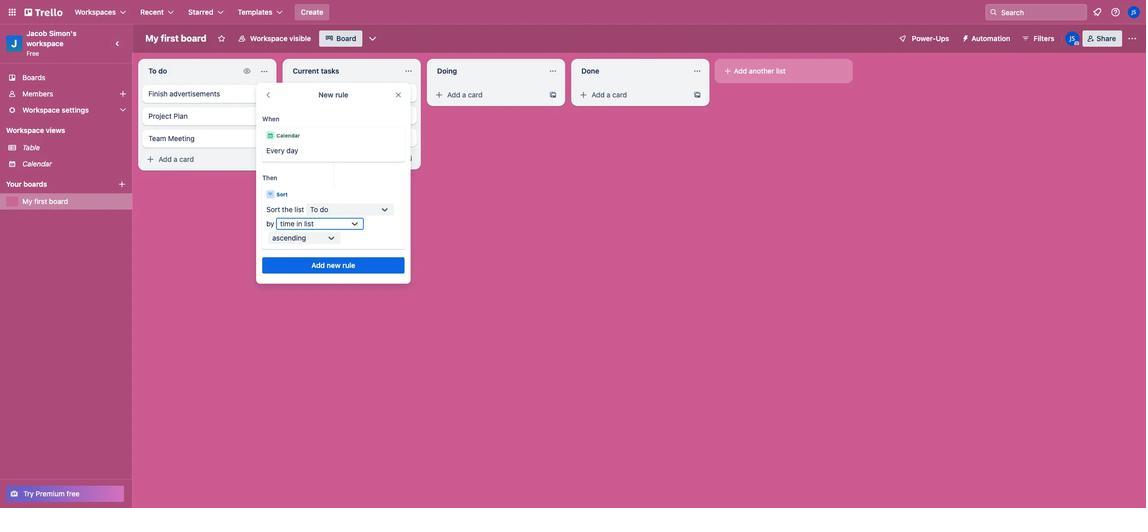 Task type: describe. For each thing, give the bounding box(es) containing it.
time in list
[[280, 220, 314, 228]]

first inside text field
[[161, 33, 179, 44]]

j link
[[6, 36, 22, 52]]

add another list
[[734, 67, 786, 75]]

a for create from template… icon corresponding to doing text field
[[462, 90, 466, 99]]

finish for current tasks text field
[[293, 88, 312, 97]]

add a card down doing text field
[[447, 90, 483, 99]]

customize views image
[[368, 34, 378, 44]]

new rule
[[319, 90, 349, 99]]

team meeting link for create from template… image
[[287, 129, 417, 147]]

meeting for to do text field
[[168, 134, 195, 143]]

meeting for current tasks text field
[[312, 133, 339, 142]]

templates
[[238, 8, 273, 16]]

1 vertical spatial sm image
[[579, 90, 589, 100]]

every
[[266, 146, 285, 155]]

card for the left create from template… icon
[[179, 155, 194, 164]]

0 vertical spatial calendar
[[277, 133, 300, 139]]

then
[[262, 174, 277, 182]]

by
[[266, 220, 274, 228]]

my first board link
[[22, 197, 126, 207]]

j
[[11, 38, 17, 49]]

show menu image
[[1128, 34, 1138, 44]]

Search field
[[998, 5, 1087, 20]]

jacob simon (jacobsimon16) image inside primary element
[[1128, 6, 1140, 18]]

a for create from template… icon for done text field
[[607, 90, 611, 99]]

automation
[[972, 34, 1011, 43]]

project plan link
[[142, 107, 273, 126]]

team meeting link for the left create from template… icon
[[142, 130, 273, 148]]

try
[[23, 490, 34, 499]]

team for current tasks text field
[[293, 133, 311, 142]]

power-ups
[[912, 34, 949, 43]]

workspace navigation collapse icon image
[[111, 37, 125, 51]]

add for create from template… icon for done text field
[[592, 90, 605, 99]]

add new rule button
[[262, 258, 405, 274]]

board inside text field
[[181, 33, 206, 44]]

1 vertical spatial first
[[34, 197, 47, 206]]

workspace
[[26, 39, 64, 48]]

simon's
[[49, 29, 77, 38]]

0 horizontal spatial create from template… image
[[260, 156, 268, 164]]

recent button
[[134, 4, 180, 20]]

my first board inside text field
[[145, 33, 206, 44]]

create button
[[295, 4, 330, 20]]

To do text field
[[142, 63, 238, 79]]

finish advertisements link for current tasks text field
[[287, 84, 417, 102]]

settings
[[62, 106, 89, 114]]

ups
[[936, 34, 949, 43]]

project
[[148, 112, 172, 120]]

Board name text field
[[140, 31, 212, 47]]

every day
[[266, 146, 298, 155]]

starred
[[188, 8, 213, 16]]

Doing text field
[[431, 63, 543, 79]]

workspace settings button
[[0, 102, 132, 118]]

try premium free
[[23, 490, 80, 499]]

Done text field
[[576, 63, 687, 79]]

star or unstar board image
[[218, 35, 226, 43]]

boards
[[22, 73, 45, 82]]

templates button
[[232, 4, 289, 20]]

1 vertical spatial board
[[49, 197, 68, 206]]

add new rule
[[312, 261, 355, 270]]

jacob
[[26, 29, 47, 38]]

Current tasks text field
[[287, 63, 399, 79]]

your boards
[[6, 180, 47, 189]]

0 horizontal spatial sm image
[[145, 155, 156, 165]]

plan
[[174, 112, 188, 120]]

when
[[262, 115, 280, 123]]

power-
[[912, 34, 936, 43]]

card for create from template… icon corresponding to doing text field
[[468, 90, 483, 99]]

add a card down done text field
[[592, 90, 627, 99]]

a for the left create from template… icon
[[174, 155, 178, 164]]

workspace for workspace settings
[[22, 106, 60, 114]]

in
[[297, 220, 302, 228]]

create from template… image for done text field
[[693, 91, 702, 99]]

workspace views
[[6, 126, 65, 135]]

try premium free button
[[6, 487, 124, 503]]

0 horizontal spatial calendar
[[22, 160, 52, 168]]

card for create from template… icon for done text field
[[613, 90, 627, 99]]

workspaces button
[[69, 4, 132, 20]]

a for create from template… image
[[318, 154, 322, 163]]



Task type: locate. For each thing, give the bounding box(es) containing it.
a right day
[[318, 154, 322, 163]]

add a card
[[447, 90, 483, 99], [592, 90, 627, 99], [303, 154, 338, 163], [159, 155, 194, 164]]

free
[[26, 50, 39, 57]]

sort
[[277, 192, 288, 198], [266, 205, 280, 214]]

2 vertical spatial list
[[304, 220, 314, 228]]

my first board down your boards with 1 items element
[[22, 197, 68, 206]]

rule
[[335, 90, 349, 99], [343, 261, 355, 270]]

finish advertisements for to do text field
[[148, 89, 220, 98]]

advertisements
[[314, 88, 365, 97], [170, 89, 220, 98]]

team meeting link down new rule
[[287, 129, 417, 147]]

power-ups button
[[892, 31, 956, 47]]

boards link
[[0, 70, 132, 86]]

add for the left create from template… icon
[[159, 155, 172, 164]]

add left another
[[734, 67, 747, 75]]

finish advertisements link up project plan link at left top
[[142, 85, 273, 103]]

finish advertisements down current tasks text field
[[293, 88, 365, 97]]

board
[[181, 33, 206, 44], [49, 197, 68, 206]]

1 vertical spatial my
[[22, 197, 32, 206]]

sort for sort
[[277, 192, 288, 198]]

free
[[67, 490, 80, 499]]

sm image
[[242, 66, 252, 76], [723, 66, 733, 76], [434, 90, 444, 100], [290, 154, 300, 164]]

new
[[327, 261, 341, 270]]

calendar up day
[[277, 133, 300, 139]]

add
[[734, 67, 747, 75], [447, 90, 461, 99], [592, 90, 605, 99], [303, 154, 316, 163], [159, 155, 172, 164], [312, 261, 325, 270]]

add for create from template… icon corresponding to doing text field
[[447, 90, 461, 99]]

rule right new at the top of the page
[[335, 90, 349, 99]]

a down plan
[[174, 155, 178, 164]]

1 vertical spatial workspace
[[22, 106, 60, 114]]

1 horizontal spatial board
[[181, 33, 206, 44]]

project plan
[[148, 112, 188, 120]]

workspace for workspace views
[[6, 126, 44, 135]]

0 vertical spatial workspace
[[250, 34, 288, 43]]

a down done text field
[[607, 90, 611, 99]]

calendar down the table
[[22, 160, 52, 168]]

1 horizontal spatial finish
[[293, 88, 312, 97]]

2 horizontal spatial sm image
[[958, 31, 972, 45]]

add left the new
[[312, 261, 325, 270]]

ascending
[[272, 234, 306, 243]]

0 vertical spatial my first board
[[145, 33, 206, 44]]

workspaces
[[75, 8, 116, 16]]

0 horizontal spatial team
[[148, 134, 166, 143]]

sort the list
[[266, 205, 304, 214]]

rule inside add new rule button
[[343, 261, 355, 270]]

back to home image
[[24, 4, 63, 20]]

finish
[[293, 88, 312, 97], [148, 89, 168, 98]]

team meeting link
[[287, 129, 417, 147], [142, 130, 273, 148]]

finish advertisements link for to do text field
[[142, 85, 273, 103]]

create
[[301, 8, 323, 16]]

0 horizontal spatial my
[[22, 197, 32, 206]]

add right day
[[303, 154, 316, 163]]

sort left the
[[266, 205, 280, 214]]

list
[[776, 67, 786, 75], [295, 205, 304, 214], [304, 220, 314, 228]]

jacob simon (jacobsimon16) image right open information menu image
[[1128, 6, 1140, 18]]

finish advertisements up plan
[[148, 89, 220, 98]]

jacob simon (jacobsimon16) image right filters
[[1065, 32, 1080, 46]]

your
[[6, 180, 22, 189]]

0 horizontal spatial finish
[[148, 89, 168, 98]]

advertisements down to do text field
[[170, 89, 220, 98]]

add down done text field
[[592, 90, 605, 99]]

my inside text field
[[145, 33, 159, 44]]

add another list link
[[719, 63, 849, 79]]

team meeting for current tasks text field
[[293, 133, 339, 142]]

0 vertical spatial sm image
[[958, 31, 972, 45]]

1 horizontal spatial sm image
[[579, 90, 589, 100]]

0 notifications image
[[1092, 6, 1104, 18]]

1 horizontal spatial team meeting
[[293, 133, 339, 142]]

add board image
[[118, 180, 126, 189]]

finish up project
[[148, 89, 168, 98]]

jacob simon's workspace link
[[26, 29, 78, 48]]

my down your boards
[[22, 197, 32, 206]]

list for sort the list
[[295, 205, 304, 214]]

advertisements down current tasks text field
[[314, 88, 365, 97]]

new
[[319, 90, 334, 99]]

add for create from template… image
[[303, 154, 316, 163]]

advertisements for current tasks text field
[[314, 88, 365, 97]]

meeting
[[312, 133, 339, 142], [168, 134, 195, 143]]

rule right the new
[[343, 261, 355, 270]]

filters button
[[1019, 31, 1058, 47]]

card
[[468, 90, 483, 99], [613, 90, 627, 99], [324, 154, 338, 163], [179, 155, 194, 164]]

this member is an admin of this board. image
[[1075, 41, 1079, 46]]

board link
[[319, 31, 362, 47]]

finish advertisements
[[293, 88, 365, 97], [148, 89, 220, 98]]

my
[[145, 33, 159, 44], [22, 197, 32, 206]]

0 horizontal spatial team meeting
[[148, 134, 195, 143]]

board
[[336, 34, 356, 43]]

finish for to do text field
[[148, 89, 168, 98]]

calendar link
[[22, 159, 126, 169]]

1 horizontal spatial calendar
[[277, 133, 300, 139]]

card for create from template… image
[[324, 154, 338, 163]]

1 vertical spatial jacob simon (jacobsimon16) image
[[1065, 32, 1080, 46]]

0 vertical spatial sort
[[277, 192, 288, 198]]

card down done text field
[[613, 90, 627, 99]]

open information menu image
[[1111, 7, 1121, 17]]

2 horizontal spatial create from template… image
[[693, 91, 702, 99]]

1 horizontal spatial team
[[293, 133, 311, 142]]

primary element
[[0, 0, 1146, 24]]

0 horizontal spatial first
[[34, 197, 47, 206]]

first down recent popup button
[[161, 33, 179, 44]]

create from template… image for doing text field
[[549, 91, 557, 99]]

workspace up the table
[[6, 126, 44, 135]]

finish advertisements for current tasks text field
[[293, 88, 365, 97]]

board down your boards with 1 items element
[[49, 197, 68, 206]]

1 vertical spatial list
[[295, 205, 304, 214]]

team for to do text field
[[148, 134, 166, 143]]

workspace
[[250, 34, 288, 43], [22, 106, 60, 114], [6, 126, 44, 135]]

calendar
[[277, 133, 300, 139], [22, 160, 52, 168]]

0 horizontal spatial finish advertisements link
[[142, 85, 273, 103]]

0 horizontal spatial finish advertisements
[[148, 89, 220, 98]]

filters
[[1034, 34, 1055, 43]]

1 vertical spatial rule
[[343, 261, 355, 270]]

members link
[[0, 86, 132, 102]]

1 horizontal spatial advertisements
[[314, 88, 365, 97]]

list right in
[[304, 220, 314, 228]]

workspace for workspace visible
[[250, 34, 288, 43]]

views
[[46, 126, 65, 135]]

1 vertical spatial sort
[[266, 205, 280, 214]]

1 horizontal spatial my first board
[[145, 33, 206, 44]]

starred button
[[182, 4, 230, 20]]

1 vertical spatial calendar
[[22, 160, 52, 168]]

1 horizontal spatial finish advertisements
[[293, 88, 365, 97]]

1 horizontal spatial first
[[161, 33, 179, 44]]

workspace settings
[[22, 106, 89, 114]]

0 vertical spatial board
[[181, 33, 206, 44]]

0 horizontal spatial meeting
[[168, 134, 195, 143]]

finish advertisements link down current tasks text field
[[287, 84, 417, 102]]

first down boards
[[34, 197, 47, 206]]

list right the
[[295, 205, 304, 214]]

my down recent
[[145, 33, 159, 44]]

visible
[[290, 34, 311, 43]]

meeting down plan
[[168, 134, 195, 143]]

time
[[280, 220, 295, 228]]

1 horizontal spatial finish advertisements link
[[287, 84, 417, 102]]

another
[[749, 67, 774, 75]]

1 horizontal spatial my
[[145, 33, 159, 44]]

2 vertical spatial sm image
[[145, 155, 156, 165]]

table link
[[22, 143, 126, 153]]

1 horizontal spatial team meeting link
[[287, 129, 417, 147]]

recent
[[140, 8, 164, 16]]

create from template… image
[[405, 155, 413, 163]]

1 horizontal spatial jacob simon (jacobsimon16) image
[[1128, 6, 1140, 18]]

0 vertical spatial my
[[145, 33, 159, 44]]

0 horizontal spatial my first board
[[22, 197, 68, 206]]

0 vertical spatial first
[[161, 33, 179, 44]]

sm image inside add another list link
[[723, 66, 733, 76]]

the
[[282, 205, 293, 214]]

add inside button
[[312, 261, 325, 270]]

add a card right day
[[303, 154, 338, 163]]

jacob simon's workspace free
[[26, 29, 78, 57]]

0 horizontal spatial advertisements
[[170, 89, 220, 98]]

list for time in list
[[304, 220, 314, 228]]

list for add another list
[[776, 67, 786, 75]]

advertisements for to do text field
[[170, 89, 220, 98]]

jacob simon (jacobsimon16) image
[[1128, 6, 1140, 18], [1065, 32, 1080, 46]]

workspace inside popup button
[[22, 106, 60, 114]]

0 vertical spatial list
[[776, 67, 786, 75]]

card right day
[[324, 154, 338, 163]]

add down doing text field
[[447, 90, 461, 99]]

1 vertical spatial my first board
[[22, 197, 68, 206]]

workspace visible button
[[232, 31, 317, 47]]

team meeting link down project plan link at left top
[[142, 130, 273, 148]]

sm image inside automation "button"
[[958, 31, 972, 45]]

share button
[[1083, 31, 1123, 47]]

card down doing text field
[[468, 90, 483, 99]]

0 horizontal spatial board
[[49, 197, 68, 206]]

team up day
[[293, 133, 311, 142]]

workspace down templates popup button
[[250, 34, 288, 43]]

search image
[[990, 8, 998, 16]]

your boards with 1 items element
[[6, 178, 103, 191]]

a down doing text field
[[462, 90, 466, 99]]

workspace down 'members'
[[22, 106, 60, 114]]

sort up sort the list
[[277, 192, 288, 198]]

1 horizontal spatial create from template… image
[[549, 91, 557, 99]]

sort for sort the list
[[266, 205, 280, 214]]

automation button
[[958, 31, 1017, 47]]

workspace visible
[[250, 34, 311, 43]]

card down plan
[[179, 155, 194, 164]]

add a card link
[[431, 88, 545, 102], [576, 88, 689, 102], [287, 152, 401, 166], [142, 153, 256, 167]]

my first board inside my first board link
[[22, 197, 68, 206]]

day
[[287, 146, 298, 155]]

to
[[310, 205, 318, 214]]

team meeting down project plan
[[148, 134, 195, 143]]

finish advertisements link
[[287, 84, 417, 102], [142, 85, 273, 103]]

list right another
[[776, 67, 786, 75]]

to do
[[310, 205, 328, 214]]

my first board
[[145, 33, 206, 44], [22, 197, 68, 206]]

a
[[462, 90, 466, 99], [607, 90, 611, 99], [318, 154, 322, 163], [174, 155, 178, 164]]

my first board down recent popup button
[[145, 33, 206, 44]]

meeting down new at the top of the page
[[312, 133, 339, 142]]

0 vertical spatial rule
[[335, 90, 349, 99]]

boards
[[23, 180, 47, 189]]

sm image
[[958, 31, 972, 45], [579, 90, 589, 100], [145, 155, 156, 165]]

team
[[293, 133, 311, 142], [148, 134, 166, 143]]

finish left new at the top of the page
[[293, 88, 312, 97]]

0 horizontal spatial team meeting link
[[142, 130, 273, 148]]

workspace inside button
[[250, 34, 288, 43]]

board down starred
[[181, 33, 206, 44]]

0 vertical spatial jacob simon (jacobsimon16) image
[[1128, 6, 1140, 18]]

table
[[22, 143, 40, 152]]

add a card down plan
[[159, 155, 194, 164]]

0 horizontal spatial jacob simon (jacobsimon16) image
[[1065, 32, 1080, 46]]

2 vertical spatial workspace
[[6, 126, 44, 135]]

1 horizontal spatial meeting
[[312, 133, 339, 142]]

team down project
[[148, 134, 166, 143]]

do
[[320, 205, 328, 214]]

members
[[22, 89, 53, 98]]

share
[[1097, 34, 1116, 43]]

premium
[[36, 490, 65, 499]]

add down project plan
[[159, 155, 172, 164]]

create from template… image
[[549, 91, 557, 99], [693, 91, 702, 99], [260, 156, 268, 164]]

team meeting up day
[[293, 133, 339, 142]]

team meeting for to do text field
[[148, 134, 195, 143]]



Task type: vqa. For each thing, say whether or not it's contained in the screenshot.
Search Field
yes



